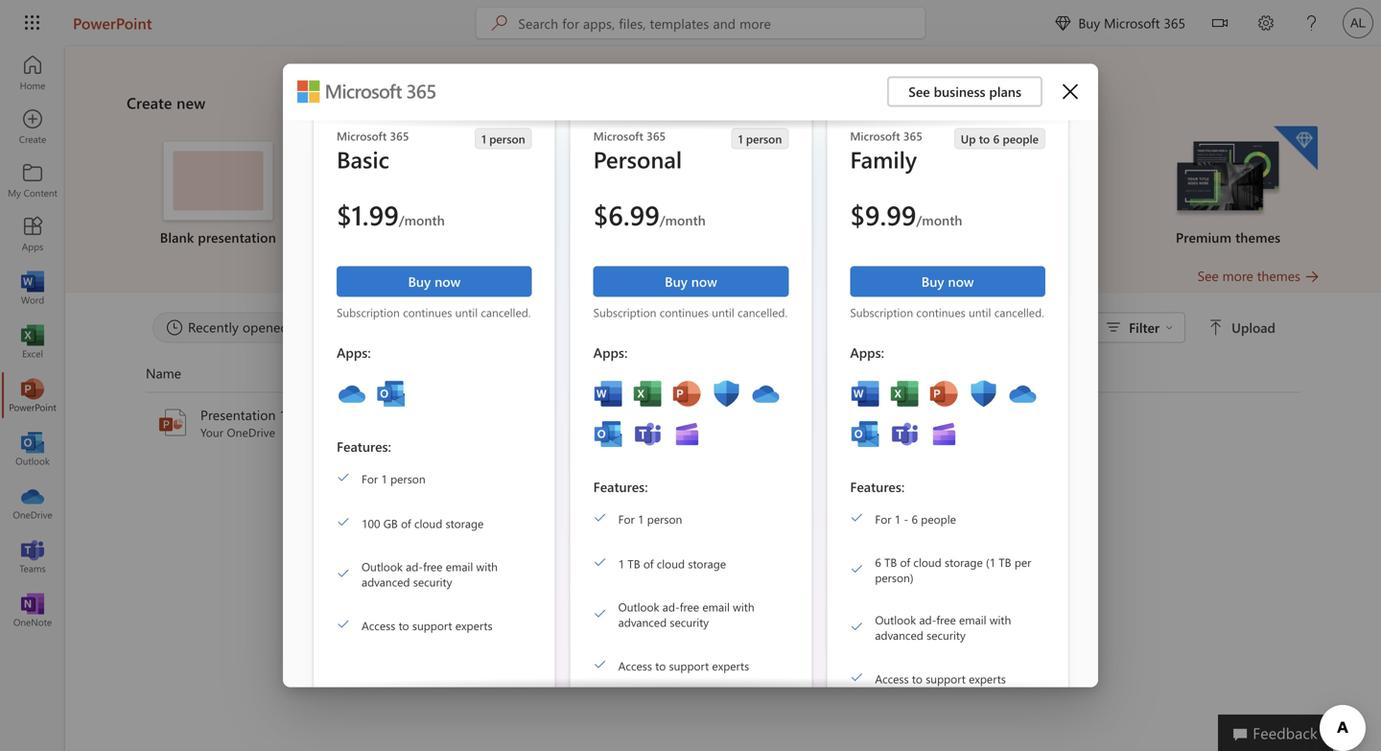 Task type: vqa. For each thing, say whether or not it's contained in the screenshot.
o image in the right of the page
no



Task type: describe. For each thing, give the bounding box(es) containing it.
advanced for $1.99
[[362, 574, 410, 589]]

powerpoint
[[73, 12, 152, 33]]

your
[[200, 424, 224, 440]]

100
[[362, 515, 380, 531]]

with for $9.99
[[990, 612, 1011, 627]]

21
[[656, 413, 670, 431]]

security for $6.99
[[670, 614, 709, 630]]

/month for $6.99
[[660, 211, 706, 229]]

6 tb of cloud storage (1 tb per person)
[[875, 554, 1032, 585]]

up
[[961, 131, 976, 146]]

excel image
[[633, 378, 664, 409]]

outlook ad-free email with advanced security for $6.99
[[618, 599, 755, 630]]

minimalist
[[556, 228, 621, 246]]

buy now for $1.99
[[408, 272, 461, 290]]

continues for $6.99
[[660, 305, 709, 320]]

geometric color block image
[[365, 141, 475, 220]]

security for $9.99
[[927, 627, 966, 643]]

1 inside presentation 1 your onedrive
[[280, 406, 287, 424]]

subscription for $9.99
[[850, 305, 913, 320]]

create
[[127, 92, 172, 113]]

themes inside see more themes button
[[1257, 267, 1301, 284]]

access for $9.99
[[875, 671, 909, 686]]

pitch
[[658, 228, 689, 246]]

recently opened
[[188, 318, 289, 336]]

subscription for $6.99
[[593, 305, 657, 320]]

(1
[[986, 554, 996, 570]]

microsoft for $9.99
[[850, 128, 900, 143]]

outlook image up onedrive icon
[[23, 439, 42, 459]]

block
[[455, 228, 489, 246]]

buy for $9.99
[[922, 272, 944, 290]]

100 gb of cloud storage
[[362, 515, 484, 531]]

shared tab
[[309, 312, 409, 343]]

themes inside premium themes element
[[1236, 228, 1281, 246]]

microsoft 365 family
[[850, 128, 923, 174]]

sales
[[624, 228, 654, 246]]

storage for $1.99
[[446, 515, 484, 531]]

microsoft 365 subscription purchase journey element
[[283, 23, 1098, 751]]

for for $6.99
[[618, 511, 635, 526]]

access for $6.99
[[618, 658, 652, 673]]

plans
[[989, 83, 1022, 100]]

outlook ad-free email with advanced security for $9.99
[[875, 612, 1011, 643]]

premium themes
[[1176, 228, 1281, 246]]

teams image
[[23, 547, 42, 566]]

recently
[[188, 318, 239, 336]]

email for $6.99
[[703, 599, 730, 614]]

microsoft 365 basic
[[337, 128, 409, 174]]

recently opened element
[[153, 312, 304, 343]]

minimalist sales pitch image
[[568, 141, 677, 220]]

microsoft teams image for $6.99
[[633, 419, 664, 449]]

clipchamp image for $6.99
[[672, 419, 703, 449]]

cancelled. for $6.99
[[738, 305, 788, 320]]

1 onedrive image from the left
[[337, 378, 367, 409]]

cloud for $9.99
[[914, 554, 942, 570]]

universal presentation
[[755, 228, 894, 246]]

ad- for $9.99
[[919, 612, 937, 627]]

more
[[1223, 267, 1254, 284]]

modified
[[627, 364, 681, 382]]

experts for $9.99
[[969, 671, 1006, 686]]

cancelled. for $1.99
[[481, 305, 531, 320]]

$9.99 /month
[[850, 197, 963, 232]]


[[1063, 84, 1078, 99]]

lee
[[859, 413, 879, 431]]

apps: for $6.99
[[593, 343, 628, 361]]

basic
[[337, 143, 389, 174]]

outlook ad-free email with advanced security for $1.99
[[362, 559, 498, 589]]

owner
[[820, 364, 859, 382]]

email for $1.99
[[446, 559, 473, 574]]

microsoft defender image
[[968, 378, 999, 409]]

presentation
[[200, 406, 276, 424]]

0 horizontal spatial people
[[921, 511, 956, 526]]

ad- for $1.99
[[406, 559, 423, 574]]

see for see more themes
[[1198, 267, 1219, 284]]

access to support experts for $6.99
[[618, 658, 749, 673]]

blank
[[160, 228, 194, 246]]

color
[[420, 228, 451, 246]]

until for $6.99
[[712, 305, 735, 320]]

outlook image down shared
[[376, 378, 407, 409]]

shared
[[349, 318, 391, 336]]

apps: for $1.99
[[337, 343, 371, 361]]

create new
[[127, 92, 206, 113]]

minimalist sales pitch
[[556, 228, 689, 246]]

to for $6.99
[[655, 658, 666, 673]]

clipchamp image for $9.99
[[929, 419, 960, 449]]

none search field inside 'powerpoint' banner
[[476, 8, 925, 38]]

presentation for universal presentation
[[816, 228, 894, 246]]

upload
[[1232, 318, 1276, 336]]

create image
[[23, 117, 42, 136]]

owner button
[[820, 362, 1012, 384]]

onedrive image for $9.99
[[1008, 378, 1038, 409]]

$9.99
[[850, 197, 917, 232]]

free for $9.99
[[937, 612, 956, 627]]

favorites
[[449, 318, 505, 336]]

leaf design image
[[972, 141, 1081, 220]]

dialog containing $1.99
[[0, 0, 1381, 751]]

subscription for $1.99
[[337, 305, 400, 320]]

free for $1.99
[[423, 559, 443, 574]]

see more themes button
[[1198, 266, 1320, 285]]

1 horizontal spatial 6
[[912, 511, 918, 526]]

create new main content
[[65, 46, 1381, 448]]

storage for $9.99
[[945, 554, 983, 570]]

geometric color block
[[352, 228, 489, 246]]

for 1 person for $6.99
[[618, 511, 682, 526]]

free for $6.99
[[680, 599, 699, 614]]

my content image
[[23, 171, 42, 190]]

word image for $6.99
[[593, 378, 624, 409]]

word image for $9.99
[[850, 378, 881, 409]]

features: for $1.99
[[337, 437, 391, 455]]

blank presentation element
[[129, 141, 308, 247]]

family
[[850, 143, 917, 174]]

apple
[[820, 413, 855, 431]]

1 person for $6.99
[[738, 131, 782, 146]]

minimalist sales pitch element
[[533, 141, 712, 247]]

apps image
[[23, 224, 42, 244]]

2 horizontal spatial tb
[[999, 554, 1012, 570]]

until for $9.99
[[969, 305, 991, 320]]

apple lee
[[820, 413, 879, 431]]

blank presentation
[[160, 228, 276, 246]]

/month for $9.99
[[917, 211, 963, 229]]

onenote image
[[23, 601, 42, 620]]

for for $9.99
[[875, 511, 892, 526]]

favorites tab
[[409, 312, 522, 343]]

features: for $9.99
[[850, 478, 905, 495]]

0 vertical spatial 6
[[993, 131, 1000, 146]]

modified button
[[627, 362, 820, 384]]

home image
[[23, 63, 42, 83]]

powerpoint image inside name presentation 1 cell
[[157, 407, 188, 438]]

for for $1.99
[[362, 471, 378, 486]]

for 1 person for $1.99
[[362, 471, 426, 486]]

cloud for $1.99
[[414, 515, 443, 531]]

nov
[[627, 413, 652, 431]]

subscription continues until cancelled. for $6.99
[[593, 305, 788, 320]]

opened
[[243, 318, 289, 336]]

personal
[[593, 143, 682, 174]]

buy now for $6.99
[[665, 272, 717, 290]]

recently opened tab
[[148, 312, 309, 343]]

name button
[[146, 362, 627, 384]]

to for $9.99
[[912, 671, 923, 686]]

buy for $1.99
[[408, 272, 431, 290]]

see business plans button
[[888, 76, 1043, 107]]

continues for $1.99
[[403, 305, 452, 320]]

cloud for $6.99
[[657, 556, 685, 571]]

experts for $1.99
[[455, 618, 493, 633]]

for 1 - 6 people
[[875, 511, 956, 526]]

access to support experts for $1.99
[[362, 618, 493, 633]]

1 tb of cloud storage
[[618, 556, 726, 571]]

universal presentation element
[[735, 141, 914, 247]]



Task type: locate. For each thing, give the bounding box(es) containing it.
buy for $6.99
[[665, 272, 688, 290]]

0 horizontal spatial experts
[[455, 618, 493, 633]]

2 word image from the left
[[850, 378, 881, 409]]

list
[[127, 124, 1320, 266]]

feedback button
[[1218, 715, 1333, 751]]

for 1 person up 1 tb of cloud storage at the bottom of page
[[618, 511, 682, 526]]

2 horizontal spatial apps:
[[850, 343, 884, 361]]

presentation
[[198, 228, 276, 246], [816, 228, 894, 246]]

outlook down 1 tb of cloud storage at the bottom of page
[[618, 599, 660, 614]]

shared element
[[313, 312, 404, 343]]

see inside button
[[1198, 267, 1219, 284]]

/month inside $9.99 /month
[[917, 211, 963, 229]]

onedrive image right microsoft defender image
[[751, 378, 782, 409]]

0 horizontal spatial powerpoint image
[[157, 407, 188, 438]]

storage for $6.99
[[688, 556, 726, 571]]

per
[[1015, 554, 1032, 570]]

of for $1.99
[[401, 515, 411, 531]]

experts
[[455, 618, 493, 633], [712, 658, 749, 673], [969, 671, 1006, 686]]

powerpoint image
[[929, 378, 960, 409], [157, 407, 188, 438]]

until up modified button
[[712, 305, 735, 320]]

2 1 person from the left
[[738, 131, 782, 146]]

0 horizontal spatial support
[[412, 618, 452, 633]]

ad-
[[406, 559, 423, 574], [663, 599, 680, 614], [919, 612, 937, 627]]

excel image down word icon
[[23, 332, 42, 351]]

1 horizontal spatial microsoft
[[593, 128, 644, 143]]

0 horizontal spatial security
[[413, 574, 452, 589]]

1 horizontal spatial ad-
[[663, 599, 680, 614]]

microsoft teams image for $9.99
[[890, 419, 920, 449]]

now for $9.99
[[948, 272, 974, 290]]

2 horizontal spatial buy now button
[[850, 266, 1046, 297]]

0 horizontal spatial microsoft teams image
[[633, 419, 664, 449]]

2 subscription from the left
[[593, 305, 657, 320]]

access to support experts
[[362, 618, 493, 633], [618, 658, 749, 673], [875, 671, 1006, 686]]

premium templates diamond image
[[1274, 126, 1318, 170]]

2 microsoft teams image from the left
[[890, 419, 920, 449]]

with for $1.99
[[476, 559, 498, 574]]

buy now button for $6.99
[[593, 266, 789, 297]]

microsoft inside microsoft 365 personal
[[593, 128, 644, 143]]

0 horizontal spatial microsoft
[[337, 128, 387, 143]]

tab list containing recently opened
[[148, 312, 812, 343]]

universal presentation image
[[770, 141, 879, 220]]

/month inside $6.99 /month
[[660, 211, 706, 229]]

3 buy now from the left
[[922, 272, 974, 290]]

outlook ad-free email with advanced security
[[362, 559, 498, 589], [618, 599, 755, 630], [875, 612, 1011, 643]]

0 horizontal spatial buy now button
[[337, 266, 532, 297]]

word image left excel image
[[593, 378, 624, 409]]

1 horizontal spatial free
[[680, 599, 699, 614]]

outlook image down owner
[[850, 419, 881, 449]]

2 horizontal spatial continues
[[917, 305, 966, 320]]

1 microsoft teams image from the left
[[633, 419, 664, 449]]

microsoft for $6.99
[[593, 128, 644, 143]]

person
[[489, 131, 525, 146], [746, 131, 782, 146], [391, 471, 426, 486], [647, 511, 682, 526]]

1 horizontal spatial storage
[[688, 556, 726, 571]]

row inside 'create new' main content
[[146, 362, 1301, 393]]

now up filter by keyword text box on the top
[[948, 272, 974, 290]]

presentation 1 your onedrive
[[200, 406, 287, 440]]

tb for $9.99
[[885, 554, 897, 570]]

6
[[993, 131, 1000, 146], [912, 511, 918, 526], [875, 554, 881, 570]]

1 horizontal spatial microsoft teams image
[[890, 419, 920, 449]]

navigation
[[0, 46, 65, 637]]

ad- for $6.99
[[663, 599, 680, 614]]

powerpoint image left microsoft defender icon
[[929, 378, 960, 409]]

experts for $6.99
[[712, 658, 749, 673]]

for 1 person up gb
[[362, 471, 426, 486]]

3 until from the left
[[969, 305, 991, 320]]

2 horizontal spatial for
[[875, 511, 892, 526]]

subscription continues until cancelled. for $9.99
[[850, 305, 1044, 320]]

with for $6.99
[[733, 599, 755, 614]]

1 presentation from the left
[[198, 228, 276, 246]]

list inside 'create new' main content
[[127, 124, 1320, 266]]

with
[[476, 559, 498, 574], [733, 599, 755, 614], [990, 612, 1011, 627]]

2 /month from the left
[[660, 211, 706, 229]]

2 subscription continues until cancelled. from the left
[[593, 305, 788, 320]]

onedrive image
[[337, 378, 367, 409], [751, 378, 782, 409], [1008, 378, 1038, 409]]

continues for $9.99
[[917, 305, 966, 320]]

name
[[146, 364, 181, 382]]

cancelled. for $9.99
[[995, 305, 1044, 320]]

3 buy now button from the left
[[850, 266, 1046, 297]]

list containing blank presentation
[[127, 124, 1320, 266]]

1 horizontal spatial presentation
[[816, 228, 894, 246]]

1 horizontal spatial security
[[670, 614, 709, 630]]

2 horizontal spatial microsoft
[[850, 128, 900, 143]]

support for $1.99
[[412, 618, 452, 633]]

0 horizontal spatial outlook
[[362, 559, 403, 574]]

1 horizontal spatial until
[[712, 305, 735, 320]]

continues up 'modified'
[[660, 305, 709, 320]]

1 horizontal spatial experts
[[712, 658, 749, 673]]

themes right more
[[1257, 267, 1301, 284]]

2 onedrive image from the left
[[751, 378, 782, 409]]

365 right basic
[[390, 128, 409, 143]]

advanced for $9.99
[[875, 627, 924, 643]]

up to 6 people
[[961, 131, 1039, 146]]

1 horizontal spatial outlook ad-free email with advanced security
[[618, 599, 755, 630]]

1 /month from the left
[[399, 211, 445, 229]]

0 horizontal spatial subscription
[[337, 305, 400, 320]]

see left business
[[909, 83, 930, 100]]

0 horizontal spatial outlook ad-free email with advanced security
[[362, 559, 498, 589]]

cancelled. down block
[[481, 305, 531, 320]]

features: up the -
[[850, 478, 905, 495]]

apps: for $9.99
[[850, 343, 884, 361]]

subscription continues until cancelled. up modified button
[[593, 305, 788, 320]]

onedrive image down the shared 'tab' on the top of page
[[337, 378, 367, 409]]

6 down for 1 - 6 people
[[875, 554, 881, 570]]

1 horizontal spatial onedrive image
[[751, 378, 782, 409]]

presentation down universal presentation image
[[816, 228, 894, 246]]

outlook for $9.99
[[875, 612, 916, 627]]

for up 100
[[362, 471, 378, 486]]

2 clipchamp image from the left
[[929, 419, 960, 449]]

0 horizontal spatial subscription continues until cancelled.
[[337, 305, 531, 320]]

3 now from the left
[[948, 272, 974, 290]]

6 right the -
[[912, 511, 918, 526]]

cloud inside 6 tb of cloud storage (1 tb per person)
[[914, 554, 942, 570]]

0 horizontal spatial /month
[[399, 211, 445, 229]]

email
[[446, 559, 473, 574], [703, 599, 730, 614], [959, 612, 987, 627]]

subscription up name button
[[337, 305, 400, 320]]

microsoft up $1.99
[[337, 128, 387, 143]]

1 now from the left
[[435, 272, 461, 290]]

0 horizontal spatial clipchamp image
[[672, 419, 703, 449]]

free down 100 gb of cloud storage
[[423, 559, 443, 574]]

activity, column 4 of 4 column header
[[1012, 362, 1301, 384]]

buy now up filter by keyword text box on the top
[[922, 272, 974, 290]]

premium themes element
[[1139, 126, 1318, 247]]

cancelled. up microsoft defender icon
[[995, 305, 1044, 320]]

1 vertical spatial themes
[[1257, 267, 1301, 284]]

3 subscription from the left
[[850, 305, 913, 320]]

0 horizontal spatial until
[[455, 305, 478, 320]]

for 1 person
[[362, 471, 426, 486], [618, 511, 682, 526]]

6 inside 6 tb of cloud storage (1 tb per person)
[[875, 554, 881, 570]]

subscription up 'modified'
[[593, 305, 657, 320]]

continues
[[403, 305, 452, 320], [660, 305, 709, 320], [917, 305, 966, 320]]

advanced down 1 tb of cloud storage at the bottom of page
[[618, 614, 667, 630]]


[[337, 471, 350, 484], [593, 511, 607, 524], [850, 511, 864, 524], [337, 515, 350, 529], [593, 555, 607, 569], [850, 562, 864, 575], [337, 566, 350, 580], [593, 607, 607, 620], [337, 617, 350, 631], [850, 619, 864, 633], [593, 658, 607, 671], [850, 671, 864, 684]]

powerpoint image
[[672, 378, 703, 409], [23, 386, 42, 405]]

tab list inside 'create new' main content
[[148, 312, 812, 343]]

apps: up owner
[[850, 343, 884, 361]]

1 horizontal spatial access
[[618, 658, 652, 673]]

0 vertical spatial for 1 person
[[362, 471, 426, 486]]

outlook down 'person)'
[[875, 612, 916, 627]]

until up microsoft defender icon
[[969, 305, 991, 320]]

continues right shared
[[403, 305, 452, 320]]

2 horizontal spatial features:
[[850, 478, 905, 495]]

of for $6.99
[[644, 556, 654, 571]]

2 horizontal spatial cancelled.
[[995, 305, 1044, 320]]

1 horizontal spatial cloud
[[657, 556, 685, 571]]

people down plans
[[1003, 131, 1039, 146]]

1 horizontal spatial buy now
[[665, 272, 717, 290]]

continues up owner button
[[917, 305, 966, 320]]

security
[[413, 574, 452, 589], [670, 614, 709, 630], [927, 627, 966, 643]]

2 horizontal spatial free
[[937, 612, 956, 627]]

0 horizontal spatial with
[[476, 559, 498, 574]]

0 horizontal spatial 6
[[875, 554, 881, 570]]

see more themes
[[1198, 267, 1301, 284]]

outlook down gb
[[362, 559, 403, 574]]

1 subscription from the left
[[337, 305, 400, 320]]

email for $9.99
[[959, 612, 987, 627]]

cancelled. up modified button
[[738, 305, 788, 320]]

2 horizontal spatial subscription continues until cancelled.
[[850, 305, 1044, 320]]

1 horizontal spatial buy now button
[[593, 266, 789, 297]]

/month
[[399, 211, 445, 229], [660, 211, 706, 229], [917, 211, 963, 229]]

advanced for $6.99
[[618, 614, 667, 630]]

features: for $6.99
[[593, 478, 648, 495]]

2 horizontal spatial advanced
[[875, 627, 924, 643]]

buy now button
[[337, 266, 532, 297], [593, 266, 789, 297], [850, 266, 1046, 297]]

3 onedrive image from the left
[[1008, 378, 1038, 409]]

microsoft 365 personal
[[593, 128, 682, 174]]

email down 1 tb of cloud storage at the bottom of page
[[703, 599, 730, 614]]

displaying 1 out of 12 files. status
[[812, 312, 1280, 343]]

buy up filter by keyword text box on the top
[[922, 272, 944, 290]]

people right the -
[[921, 511, 956, 526]]

until for $1.99
[[455, 305, 478, 320]]

6 right up
[[993, 131, 1000, 146]]

now for $6.99
[[691, 272, 717, 290]]

/month for $1.99
[[399, 211, 445, 229]]

2 horizontal spatial now
[[948, 272, 974, 290]]

clipchamp image down owner button
[[929, 419, 960, 449]]

universal
[[755, 228, 812, 246]]

2 horizontal spatial onedrive image
[[1008, 378, 1038, 409]]

2 horizontal spatial cloud
[[914, 554, 942, 570]]

now down $6.99 /month
[[691, 272, 717, 290]]

1 subscription continues until cancelled. from the left
[[337, 305, 531, 320]]

see for see business plans
[[909, 83, 930, 100]]

now down the color
[[435, 272, 461, 290]]

buy now for $9.99
[[922, 272, 974, 290]]

microsoft teams image down excel image
[[633, 419, 664, 449]]

1 vertical spatial see
[[1198, 267, 1219, 284]]

1 microsoft from the left
[[337, 128, 387, 143]]

microsoft for $1.99
[[337, 128, 387, 143]]

1 clipchamp image from the left
[[672, 419, 703, 449]]

ad- down 100 gb of cloud storage
[[406, 559, 423, 574]]

0 horizontal spatial onedrive image
[[337, 378, 367, 409]]

apps:
[[337, 343, 371, 361], [593, 343, 628, 361], [850, 343, 884, 361]]

3 continues from the left
[[917, 305, 966, 320]]

Filter by keyword text field
[[831, 318, 1070, 337]]

2 cancelled. from the left
[[738, 305, 788, 320]]

outlook image left nov
[[593, 419, 624, 449]]

3 cancelled. from the left
[[995, 305, 1044, 320]]

features: down name button
[[337, 437, 391, 455]]

microsoft inside microsoft 365 family
[[850, 128, 900, 143]]

1 horizontal spatial people
[[1003, 131, 1039, 146]]

nov 21
[[627, 413, 670, 431]]

outlook image
[[376, 378, 407, 409], [593, 419, 624, 449], [850, 419, 881, 449], [23, 439, 42, 459]]

1 horizontal spatial for 1 person
[[618, 511, 682, 526]]

ad- down 1 tb of cloud storage at the bottom of page
[[663, 599, 680, 614]]

now for $1.99
[[435, 272, 461, 290]]

1 buy now from the left
[[408, 272, 461, 290]]

365 for $9.99
[[904, 128, 923, 143]]

free down 6 tb of cloud storage (1 tb per person)
[[937, 612, 956, 627]]

clipchamp image right 21
[[672, 419, 703, 449]]

1 horizontal spatial subscription
[[593, 305, 657, 320]]

outlook ad-free email with advanced security down 100 gb of cloud storage
[[362, 559, 498, 589]]

$6.99 /month
[[593, 197, 706, 232]]

apps: down the shared 'tab' on the top of page
[[337, 343, 371, 361]]

-
[[904, 511, 909, 526]]

1 vertical spatial excel image
[[890, 378, 920, 409]]

 upload
[[1209, 318, 1276, 336]]


[[1209, 320, 1224, 335]]

0 vertical spatial people
[[1003, 131, 1039, 146]]

1 buy now button from the left
[[337, 266, 532, 297]]

outlook ad-free email with advanced security down 6 tb of cloud storage (1 tb per person)
[[875, 612, 1011, 643]]

0 horizontal spatial excel image
[[23, 332, 42, 351]]

365 for $1.99
[[390, 128, 409, 143]]

buy now down the color
[[408, 272, 461, 290]]

row containing name
[[146, 362, 1301, 393]]

tb for $6.99
[[628, 556, 640, 571]]

2 until from the left
[[712, 305, 735, 320]]

security down 100 gb of cloud storage
[[413, 574, 452, 589]]

365 inside microsoft 365 basic
[[390, 128, 409, 143]]

1 horizontal spatial /month
[[660, 211, 706, 229]]

email down 6 tb of cloud storage (1 tb per person)
[[959, 612, 987, 627]]

microsoft up $6.99
[[593, 128, 644, 143]]

see inside button
[[909, 83, 930, 100]]

1 horizontal spatial support
[[669, 658, 709, 673]]

buy now button for $1.99
[[337, 266, 532, 297]]

3 apps: from the left
[[850, 343, 884, 361]]

onedrive
[[227, 424, 275, 440]]

presentation for blank presentation
[[198, 228, 276, 246]]

1 365 from the left
[[390, 128, 409, 143]]

1 horizontal spatial buy
[[665, 272, 688, 290]]

subscription
[[337, 305, 400, 320], [593, 305, 657, 320], [850, 305, 913, 320]]

1 horizontal spatial subscription continues until cancelled.
[[593, 305, 788, 320]]

storage
[[446, 515, 484, 531], [945, 554, 983, 570], [688, 556, 726, 571]]

microsoft teams image
[[633, 419, 664, 449], [890, 419, 920, 449]]

1 horizontal spatial with
[[733, 599, 755, 614]]

365 left up
[[904, 128, 923, 143]]

themes up see more themes button
[[1236, 228, 1281, 246]]

buy now button for $9.99
[[850, 266, 1046, 297]]

access for $1.99
[[362, 618, 396, 633]]

subscription up owner button
[[850, 305, 913, 320]]

0 horizontal spatial apps:
[[337, 343, 371, 361]]

dialog
[[0, 0, 1381, 751]]

security down 1 tb of cloud storage at the bottom of page
[[670, 614, 709, 630]]

gb
[[383, 515, 398, 531]]

1 until from the left
[[455, 305, 478, 320]]

1 cancelled. from the left
[[481, 305, 531, 320]]

2 horizontal spatial 365
[[904, 128, 923, 143]]

onedrive image for $6.99
[[751, 378, 782, 409]]

until
[[455, 305, 478, 320], [712, 305, 735, 320], [969, 305, 991, 320]]

1 word image from the left
[[593, 378, 624, 409]]

clipchamp image
[[672, 419, 703, 449], [929, 419, 960, 449]]

0 horizontal spatial powerpoint image
[[23, 386, 42, 405]]

0 horizontal spatial 1 person
[[482, 131, 525, 146]]

1 buy from the left
[[408, 272, 431, 290]]

see business plans
[[909, 83, 1022, 100]]

0 horizontal spatial of
[[401, 515, 411, 531]]

365 for $6.99
[[647, 128, 666, 143]]

0 horizontal spatial for
[[362, 471, 378, 486]]

powerpoint image left your at the bottom left of the page
[[157, 407, 188, 438]]

microsoft up $9.99
[[850, 128, 900, 143]]

subscription continues until cancelled. down the color
[[337, 305, 531, 320]]

1 horizontal spatial 1 person
[[738, 131, 782, 146]]

365 inside microsoft 365 family
[[904, 128, 923, 143]]

2 buy now from the left
[[665, 272, 717, 290]]

 button
[[1063, 84, 1078, 99]]

outlook ad-free email with advanced security down 1 tb of cloud storage at the bottom of page
[[618, 599, 755, 630]]

favorites element
[[414, 312, 517, 343]]

1 horizontal spatial advanced
[[618, 614, 667, 630]]

premium themes image
[[1174, 141, 1283, 218]]

for left the -
[[875, 511, 892, 526]]

1 vertical spatial for 1 person
[[618, 511, 682, 526]]

features:
[[337, 437, 391, 455], [593, 478, 648, 495], [850, 478, 905, 495]]

3 /month from the left
[[917, 211, 963, 229]]

2 horizontal spatial email
[[959, 612, 987, 627]]

of inside 6 tb of cloud storage (1 tb per person)
[[900, 554, 910, 570]]

1 horizontal spatial cancelled.
[[738, 305, 788, 320]]

geometric
[[352, 228, 416, 246]]

0 horizontal spatial presentation
[[198, 228, 276, 246]]

buy now button down the color
[[337, 266, 532, 297]]

feedback
[[1253, 722, 1318, 743]]

0 horizontal spatial tb
[[628, 556, 640, 571]]

2 buy now button from the left
[[593, 266, 789, 297]]

2 horizontal spatial experts
[[969, 671, 1006, 686]]

1 person for $1.99
[[482, 131, 525, 146]]

2 now from the left
[[691, 272, 717, 290]]

row
[[146, 362, 1301, 393]]

1 apps: from the left
[[337, 343, 371, 361]]

person)
[[875, 570, 914, 585]]

$6.99
[[593, 197, 660, 232]]

see left more
[[1198, 267, 1219, 284]]

cloud
[[414, 515, 443, 531], [914, 554, 942, 570], [657, 556, 685, 571]]

2 buy from the left
[[665, 272, 688, 290]]

support for $6.99
[[669, 658, 709, 673]]

0 horizontal spatial cancelled.
[[481, 305, 531, 320]]

features: down nov
[[593, 478, 648, 495]]

0 horizontal spatial buy
[[408, 272, 431, 290]]

outlook
[[362, 559, 403, 574], [618, 599, 660, 614], [875, 612, 916, 627]]

3 buy from the left
[[922, 272, 944, 290]]

apps: up 'modified'
[[593, 343, 628, 361]]

subscription continues until cancelled. up owner button
[[850, 305, 1044, 320]]

2 horizontal spatial support
[[926, 671, 966, 686]]

1 horizontal spatial excel image
[[890, 378, 920, 409]]

microsoft inside microsoft 365 basic
[[337, 128, 387, 143]]

1 horizontal spatial powerpoint image
[[672, 378, 703, 409]]

buy
[[408, 272, 431, 290], [665, 272, 688, 290], [922, 272, 944, 290]]

buy down pitch at the left top of page
[[665, 272, 688, 290]]

$1.99 /month
[[337, 197, 445, 232]]

outlook for $1.99
[[362, 559, 403, 574]]

ad- down 6 tb of cloud storage (1 tb per person)
[[919, 612, 937, 627]]

2 horizontal spatial subscription
[[850, 305, 913, 320]]

2 horizontal spatial security
[[927, 627, 966, 643]]

1 horizontal spatial tb
[[885, 554, 897, 570]]

0 horizontal spatial for 1 person
[[362, 471, 426, 486]]

None search field
[[476, 8, 925, 38]]

buy now down pitch at the left top of page
[[665, 272, 717, 290]]

microsoft teams image right lee
[[890, 419, 920, 449]]

0 horizontal spatial continues
[[403, 305, 452, 320]]

advanced down gb
[[362, 574, 410, 589]]

name presentation 1 cell
[[146, 405, 627, 440]]

presentation right blank
[[198, 228, 276, 246]]

0 horizontal spatial access
[[362, 618, 396, 633]]

2 microsoft from the left
[[593, 128, 644, 143]]

subscription continues until cancelled.
[[337, 305, 531, 320], [593, 305, 788, 320], [850, 305, 1044, 320]]

365 up $6.99 /month
[[647, 128, 666, 143]]

buy now button down pitch at the left top of page
[[593, 266, 789, 297]]

$1.99
[[337, 197, 399, 232]]

new
[[177, 92, 206, 113]]

3 365 from the left
[[904, 128, 923, 143]]

subscription continues until cancelled. for $1.99
[[337, 305, 531, 320]]

2 365 from the left
[[647, 128, 666, 143]]

email down 100 gb of cloud storage
[[446, 559, 473, 574]]

of
[[401, 515, 411, 531], [900, 554, 910, 570], [644, 556, 654, 571]]

1 horizontal spatial see
[[1198, 267, 1219, 284]]

1 person
[[482, 131, 525, 146], [738, 131, 782, 146]]

2 vertical spatial 6
[[875, 554, 881, 570]]

365 inside microsoft 365 personal
[[647, 128, 666, 143]]

1 horizontal spatial apps:
[[593, 343, 628, 361]]

1 continues from the left
[[403, 305, 452, 320]]

security down 6 tb of cloud storage (1 tb per person)
[[927, 627, 966, 643]]

themes
[[1236, 228, 1281, 246], [1257, 267, 1301, 284]]

to for $1.99
[[399, 618, 409, 633]]

1 horizontal spatial outlook
[[618, 599, 660, 614]]

advanced down 'person)'
[[875, 627, 924, 643]]

3 subscription continues until cancelled. from the left
[[850, 305, 1044, 320]]

2 apps: from the left
[[593, 343, 628, 361]]

0 horizontal spatial now
[[435, 272, 461, 290]]

geometric color block element
[[331, 141, 510, 247]]

excel image
[[23, 332, 42, 351], [890, 378, 920, 409]]

for up 1 tb of cloud storage at the bottom of page
[[618, 511, 635, 526]]

leaf design element
[[937, 141, 1116, 247]]

1
[[482, 131, 486, 146], [738, 131, 743, 146], [280, 406, 287, 424], [381, 471, 387, 486], [638, 511, 644, 526], [895, 511, 901, 526], [618, 556, 625, 571]]

buy now button up filter by keyword text box on the top
[[850, 266, 1046, 297]]

premium
[[1176, 228, 1232, 246]]

security for $1.99
[[413, 574, 452, 589]]

word image
[[23, 278, 42, 297]]

free down 1 tb of cloud storage at the bottom of page
[[680, 599, 699, 614]]

2 continues from the left
[[660, 305, 709, 320]]

1 horizontal spatial powerpoint image
[[929, 378, 960, 409]]

3 microsoft from the left
[[850, 128, 900, 143]]

0 vertical spatial excel image
[[23, 332, 42, 351]]

tab list
[[148, 312, 812, 343]]

support for $9.99
[[926, 671, 966, 686]]

buy down geometric color block
[[408, 272, 431, 290]]

1 1 person from the left
[[482, 131, 525, 146]]

2 presentation from the left
[[816, 228, 894, 246]]

word image up lee
[[850, 378, 881, 409]]

outlook for $6.99
[[618, 599, 660, 614]]

/month inside $1.99 /month
[[399, 211, 445, 229]]

1 horizontal spatial now
[[691, 272, 717, 290]]

people
[[1003, 131, 1039, 146], [921, 511, 956, 526]]

to
[[979, 131, 990, 146], [399, 618, 409, 633], [655, 658, 666, 673], [912, 671, 923, 686]]

access to support experts for $9.99
[[875, 671, 1006, 686]]

until down block
[[455, 305, 478, 320]]

0 horizontal spatial email
[[446, 559, 473, 574]]

business
[[934, 83, 986, 100]]

2 horizontal spatial of
[[900, 554, 910, 570]]

microsoft defender image
[[711, 378, 742, 409]]

buy now
[[408, 272, 461, 290], [665, 272, 717, 290], [922, 272, 974, 290]]

2 horizontal spatial /month
[[917, 211, 963, 229]]

1 horizontal spatial for
[[618, 511, 635, 526]]

1 horizontal spatial 365
[[647, 128, 666, 143]]

1 horizontal spatial clipchamp image
[[929, 419, 960, 449]]

tb
[[885, 554, 897, 570], [999, 554, 1012, 570], [628, 556, 640, 571]]

storage inside 6 tb of cloud storage (1 tb per person)
[[945, 554, 983, 570]]

of for $9.99
[[900, 554, 910, 570]]

powerpoint banner
[[0, 0, 1381, 46]]

excel image right owner
[[890, 378, 920, 409]]

word image
[[593, 378, 624, 409], [850, 378, 881, 409]]

365
[[390, 128, 409, 143], [647, 128, 666, 143], [904, 128, 923, 143]]

onedrive image
[[23, 493, 42, 512]]

0 horizontal spatial features:
[[337, 437, 391, 455]]

onedrive image right microsoft defender icon
[[1008, 378, 1038, 409]]



